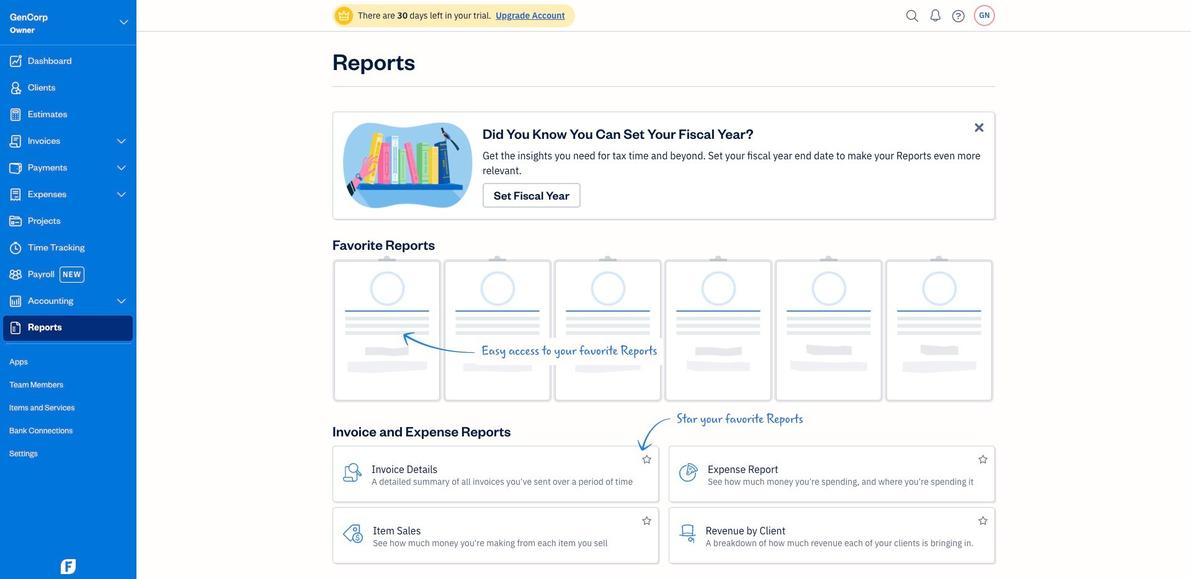 Task type: vqa. For each thing, say whether or not it's contained in the screenshot.
with
no



Task type: locate. For each thing, give the bounding box(es) containing it.
dashboard image
[[8, 55, 23, 68]]

chevron large down image
[[118, 15, 130, 30], [116, 136, 127, 146], [116, 163, 127, 173], [116, 190, 127, 200], [116, 297, 127, 306]]

team image
[[8, 269, 23, 281]]

freshbooks image
[[58, 560, 78, 574]]

chevron large down image for chart image
[[116, 297, 127, 306]]

update favorite status for revenue by client image
[[978, 514, 988, 529]]

payment image
[[8, 162, 23, 174]]

chevron large down image for payment icon
[[116, 163, 127, 173]]

notifications image
[[926, 3, 945, 28]]

expense image
[[8, 189, 23, 201]]

close image
[[972, 120, 986, 135]]

chevron large down image for invoice icon
[[116, 136, 127, 146]]

update favorite status for invoice details image
[[642, 452, 651, 467]]



Task type: describe. For each thing, give the bounding box(es) containing it.
estimate image
[[8, 109, 23, 121]]

go to help image
[[949, 7, 968, 25]]

client image
[[8, 82, 23, 94]]

project image
[[8, 215, 23, 228]]

invoice image
[[8, 135, 23, 148]]

chevron large down image for 'expense' image
[[116, 190, 127, 200]]

did you know you can set your fiscal year? image
[[343, 122, 483, 209]]

main element
[[0, 0, 167, 579]]

report image
[[8, 322, 23, 334]]

search image
[[903, 7, 922, 25]]

crown image
[[337, 9, 350, 22]]

chart image
[[8, 295, 23, 308]]

update favorite status for expense report image
[[978, 452, 988, 467]]

update favorite status for item sales image
[[642, 514, 651, 529]]

timer image
[[8, 242, 23, 254]]



